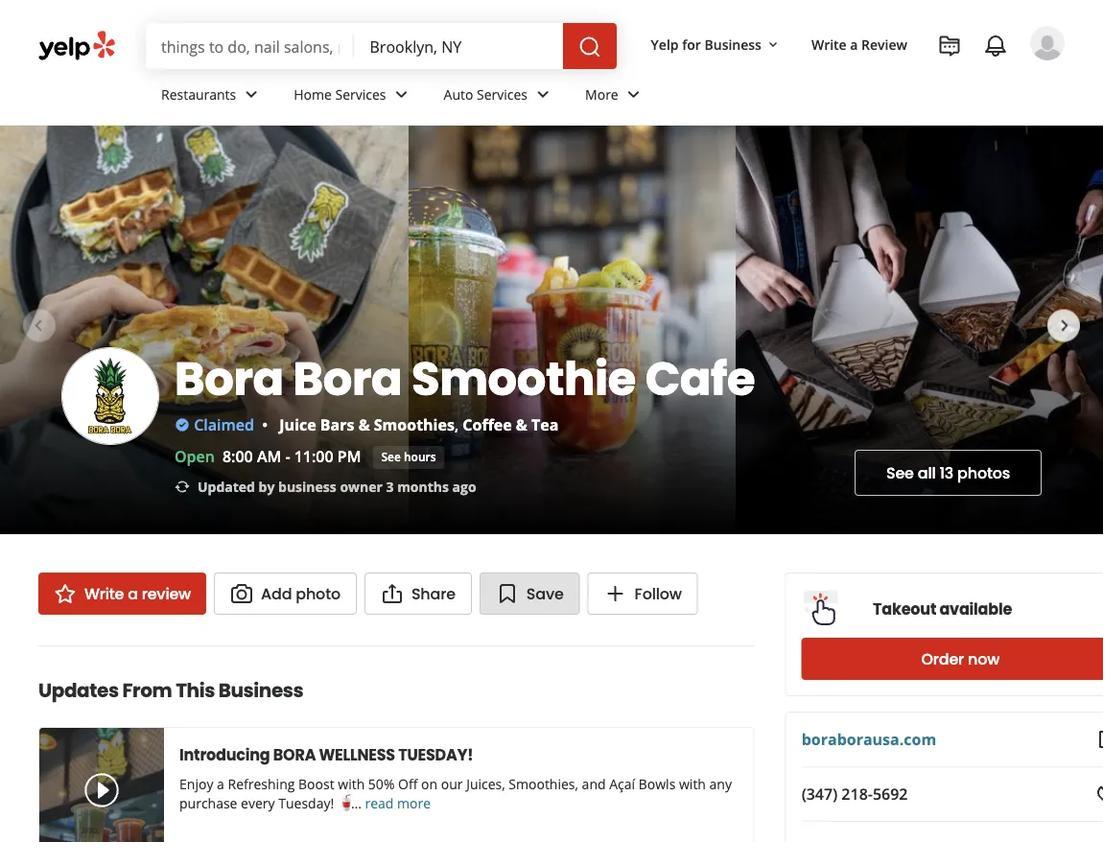 Task type: describe. For each thing, give the bounding box(es) containing it.
24 add v2 image
[[604, 582, 627, 605]]

open 8:00 am - 11:00 pm
[[175, 446, 361, 467]]

a for refreshing
[[217, 775, 224, 793]]

24 share v2 image
[[381, 582, 404, 605]]

business inside yelp for business button
[[705, 35, 762, 53]]

write a review link
[[38, 573, 206, 615]]

13
[[940, 462, 954, 484]]

24 chevron down v2 image for restaurants
[[240, 83, 263, 106]]

pm
[[337, 446, 361, 467]]

services for auto services
[[477, 85, 528, 103]]

smoothie
[[412, 346, 636, 411]]

am
[[257, 446, 281, 467]]

none field find
[[161, 35, 339, 57]]

all
[[918, 462, 936, 484]]

business
[[278, 477, 337, 496]]

available
[[940, 599, 1012, 620]]

bowls
[[639, 775, 676, 793]]

16 chevron down v2 image
[[766, 37, 781, 52]]

share
[[411, 583, 456, 604]]

24 external link v2 image
[[1097, 728, 1103, 751]]

yelp
[[651, 35, 679, 53]]

1 bora from the left
[[175, 346, 284, 411]]

photo of bora bora smoothie cafe - brooklyn, ny, us. croffles - whether you're in the mood for a sweet croissant or a savory waffle, we've got you covered in one delicious creation! image
[[0, 126, 409, 534]]

11:00
[[294, 446, 334, 467]]

owner
[[340, 477, 383, 496]]

24 star v2 image
[[54, 582, 77, 605]]

follow
[[635, 583, 682, 604]]

auto services
[[444, 85, 528, 103]]

more
[[585, 85, 619, 103]]

1 & from the left
[[358, 414, 370, 435]]

juice bars & smoothies , coffee & tea
[[279, 414, 559, 435]]

a for review
[[850, 35, 858, 53]]

see hours
[[381, 449, 436, 465]]

introducing
[[179, 744, 270, 766]]

24 phone v2 image
[[1097, 783, 1103, 806]]

business categories element
[[146, 69, 1065, 125]]

photo of bora bora smoothie cafe - brooklyn, ny, us. crepes - indulge in the velvety nutella, kinder's charm, delightful biscoff's crunch. for a nutty twist, savor the pistachio flavor! image
[[736, 126, 1103, 534]]

introducing bora wellness tuesday! image
[[39, 728, 164, 842]]

bars
[[320, 414, 354, 435]]

see all 13 photos link
[[855, 450, 1042, 496]]

24 camera v2 image
[[230, 582, 253, 605]]

restaurants link
[[146, 69, 278, 125]]

previous image
[[27, 314, 50, 337]]

claimed
[[194, 414, 254, 435]]

save
[[527, 583, 564, 604]]

read
[[365, 794, 394, 812]]

Near text field
[[370, 35, 548, 57]]

home services link
[[278, 69, 428, 125]]

5692
[[873, 784, 908, 804]]

smoothies
[[374, 414, 455, 435]]

cafe
[[645, 346, 755, 411]]

this
[[176, 677, 215, 704]]

(347) 218-5692
[[802, 784, 908, 804]]

see hours link
[[373, 446, 445, 469]]

16 refresh v2 image
[[175, 479, 190, 494]]

write for write a review
[[84, 583, 124, 604]]

tuesday!
[[398, 744, 473, 766]]

bora bora smoothie cafe
[[175, 346, 755, 411]]

yelp for business button
[[643, 27, 789, 61]]

next image
[[1053, 314, 1076, 337]]

tea
[[532, 414, 559, 435]]

projects image
[[938, 35, 961, 58]]

takeout
[[873, 599, 937, 620]]

none field near
[[370, 35, 548, 57]]

updated by business owner 3 months ago
[[198, 477, 476, 496]]

open
[[175, 446, 215, 467]]

order
[[921, 649, 964, 670]]

-
[[285, 446, 290, 467]]

refreshing
[[228, 775, 295, 793]]

and
[[582, 775, 606, 793]]

24 chevron down v2 image for auto services
[[532, 83, 555, 106]]

updates
[[38, 677, 119, 704]]

updated
[[198, 477, 255, 496]]

3
[[386, 477, 394, 496]]

24 chevron down v2 image for more
[[622, 83, 645, 106]]



Task type: vqa. For each thing, say whether or not it's contained in the screenshot.
the rightmost Bora
yes



Task type: locate. For each thing, give the bounding box(es) containing it.
for
[[682, 35, 701, 53]]

wellness
[[319, 744, 395, 766]]

24 chevron down v2 image for home services
[[390, 83, 413, 106]]

notifications image
[[984, 35, 1007, 58]]

services right auto
[[477, 85, 528, 103]]

hours
[[404, 449, 436, 465]]

photo of bora bora smoothie cafe - brooklyn, ny, us. from the zesty and refreshing to the rich and creamy, our mocktails are a work of art! #mocktail image
[[409, 126, 736, 534]]

write right 24 star v2 image
[[84, 583, 124, 604]]

boraborausa.com link
[[802, 729, 936, 750]]

2 vertical spatial a
[[217, 775, 224, 793]]

1 24 chevron down v2 image from the left
[[240, 83, 263, 106]]

write a review link
[[804, 27, 915, 61]]

purchase
[[179, 794, 237, 812]]

0 horizontal spatial 24 chevron down v2 image
[[240, 83, 263, 106]]

0 vertical spatial write
[[812, 35, 847, 53]]

1 horizontal spatial see
[[886, 462, 914, 484]]

24 chevron down v2 image inside home services link
[[390, 83, 413, 106]]

with left any
[[679, 775, 706, 793]]

a for review
[[128, 583, 138, 604]]

0 vertical spatial a
[[850, 35, 858, 53]]

updates from this business
[[38, 677, 304, 704]]

auto
[[444, 85, 473, 103]]

takeout available
[[873, 599, 1012, 620]]

juices,
[[466, 775, 505, 793]]

juice
[[279, 414, 316, 435]]

services for home services
[[335, 85, 386, 103]]

restaurants
[[161, 85, 236, 103]]

yelp for business
[[651, 35, 762, 53]]

1 horizontal spatial 24 chevron down v2 image
[[622, 83, 645, 106]]

boraborausa.com
[[802, 729, 936, 750]]

2 horizontal spatial a
[[850, 35, 858, 53]]

write a review
[[812, 35, 908, 53]]

smoothies,
[[509, 775, 578, 793]]

write
[[812, 35, 847, 53], [84, 583, 124, 604]]

bora
[[175, 346, 284, 411], [293, 346, 402, 411]]

1 services from the left
[[335, 85, 386, 103]]

1 horizontal spatial bora
[[293, 346, 402, 411]]

business
[[705, 35, 762, 53], [218, 677, 304, 704]]

introducing bora wellness tuesday!
[[179, 744, 473, 766]]

2 bora from the left
[[293, 346, 402, 411]]

juice bars & smoothies link
[[279, 414, 455, 435]]

1 horizontal spatial with
[[679, 775, 706, 793]]

add photo link
[[214, 573, 357, 615]]

services
[[335, 85, 386, 103], [477, 85, 528, 103]]

0 horizontal spatial 24 chevron down v2 image
[[390, 83, 413, 106]]

24 chevron down v2 image inside restaurants link
[[240, 83, 263, 106]]

write inside "user actions" element
[[812, 35, 847, 53]]

0 horizontal spatial bora
[[175, 346, 284, 411]]

from
[[122, 677, 172, 704]]

2 24 chevron down v2 image from the left
[[622, 83, 645, 106]]

a inside write a review link
[[850, 35, 858, 53]]

,
[[455, 414, 459, 435]]

a left the review
[[128, 583, 138, 604]]

months
[[397, 477, 449, 496]]

Find text field
[[161, 35, 339, 57]]

every
[[241, 794, 275, 812]]

24 chevron down v2 image down find text field
[[240, 83, 263, 106]]

our
[[441, 775, 463, 793]]

1 with from the left
[[338, 775, 365, 793]]

photos
[[958, 462, 1010, 484]]

auto services link
[[428, 69, 570, 125]]

1 vertical spatial write
[[84, 583, 124, 604]]

user actions element
[[636, 24, 1092, 142]]

services right home
[[335, 85, 386, 103]]

see
[[381, 449, 401, 465], [886, 462, 914, 484]]

search image
[[579, 36, 602, 59]]

now
[[968, 649, 1000, 670]]

more link
[[570, 69, 661, 125]]

& left tea
[[516, 414, 528, 435]]

24 save outline v2 image
[[496, 582, 519, 605]]

write left review
[[812, 35, 847, 53]]

business right this
[[218, 677, 304, 704]]

24 chevron down v2 image
[[390, 83, 413, 106], [622, 83, 645, 106]]

add photo
[[261, 583, 340, 604]]

50%
[[368, 775, 395, 793]]

None field
[[161, 35, 339, 57], [370, 35, 548, 57]]

review
[[142, 583, 191, 604]]

0 horizontal spatial with
[[338, 775, 365, 793]]

24 chevron down v2 image left auto
[[390, 83, 413, 106]]

off
[[398, 775, 418, 793]]

a inside enjoy a refreshing boost with 50% off on our juices, smoothies, and açaí bowls with any purchase every tuesday! 🥤…
[[217, 775, 224, 793]]

none field up auto
[[370, 35, 548, 57]]

1 horizontal spatial none field
[[370, 35, 548, 57]]

24 chevron down v2 image right auto services
[[532, 83, 555, 106]]

0 horizontal spatial a
[[128, 583, 138, 604]]

0 horizontal spatial write
[[84, 583, 124, 604]]

business left 16 chevron down v2 image at the top of page
[[705, 35, 762, 53]]

coffee
[[463, 414, 512, 435]]

1 horizontal spatial 24 chevron down v2 image
[[532, 83, 555, 106]]

24 chevron down v2 image right more
[[622, 83, 645, 106]]

on
[[421, 775, 438, 793]]

🥤…
[[338, 794, 362, 812]]

order now link
[[802, 638, 1103, 680]]

with up 🥤…
[[338, 775, 365, 793]]

a up purchase
[[217, 775, 224, 793]]

2 24 chevron down v2 image from the left
[[532, 83, 555, 106]]

business inside updates from this business element
[[218, 677, 304, 704]]

0 horizontal spatial none field
[[161, 35, 339, 57]]

see left all
[[886, 462, 914, 484]]

24 chevron down v2 image
[[240, 83, 263, 106], [532, 83, 555, 106]]

home services
[[294, 85, 386, 103]]

see left "hours"
[[381, 449, 401, 465]]

açaí
[[609, 775, 635, 793]]

ago
[[452, 477, 476, 496]]

24 chevron down v2 image inside auto services link
[[532, 83, 555, 106]]

write a review
[[84, 583, 191, 604]]

tuesday!
[[278, 794, 334, 812]]

order now
[[921, 649, 1000, 670]]

0 horizontal spatial &
[[358, 414, 370, 435]]

16 claim filled v2 image
[[175, 417, 190, 433]]

save button
[[480, 573, 580, 615]]

1 none field from the left
[[161, 35, 339, 57]]

bora up the bars
[[293, 346, 402, 411]]

1 vertical spatial business
[[218, 677, 304, 704]]

0 horizontal spatial services
[[335, 85, 386, 103]]

coffee & tea link
[[463, 414, 559, 435]]

review
[[862, 35, 908, 53]]

24 chevron down v2 image inside more link
[[622, 83, 645, 106]]

none field up restaurants link
[[161, 35, 339, 57]]

0 vertical spatial business
[[705, 35, 762, 53]]

1 horizontal spatial business
[[705, 35, 762, 53]]

follow button
[[588, 573, 698, 615]]

enjoy a refreshing boost with 50% off on our juices, smoothies, and açaí bowls with any purchase every tuesday! 🥤…
[[179, 775, 732, 812]]

with
[[338, 775, 365, 793], [679, 775, 706, 793]]

&
[[358, 414, 370, 435], [516, 414, 528, 435]]

enjoy
[[179, 775, 213, 793]]

2 none field from the left
[[370, 35, 548, 57]]

boost
[[298, 775, 334, 793]]

8:00
[[223, 446, 253, 467]]

0 horizontal spatial see
[[381, 449, 401, 465]]

share button
[[364, 573, 472, 615]]

& right the bars
[[358, 414, 370, 435]]

None search field
[[146, 23, 621, 69]]

see all 13 photos
[[886, 462, 1010, 484]]

218-
[[842, 784, 873, 804]]

1 horizontal spatial services
[[477, 85, 528, 103]]

photo
[[296, 583, 340, 604]]

home
[[294, 85, 332, 103]]

1 horizontal spatial write
[[812, 35, 847, 53]]

2 & from the left
[[516, 414, 528, 435]]

updates from this business element
[[8, 646, 755, 842]]

write for write a review
[[812, 35, 847, 53]]

read more
[[365, 794, 431, 812]]

see for see hours
[[381, 449, 401, 465]]

2 services from the left
[[477, 85, 528, 103]]

a
[[850, 35, 858, 53], [128, 583, 138, 604], [217, 775, 224, 793]]

more
[[397, 794, 431, 812]]

1 horizontal spatial a
[[217, 775, 224, 793]]

0 horizontal spatial business
[[218, 677, 304, 704]]

by
[[259, 477, 275, 496]]

add
[[261, 583, 292, 604]]

bora
[[273, 744, 316, 766]]

a inside write a review link
[[128, 583, 138, 604]]

(347)
[[802, 784, 838, 804]]

any
[[710, 775, 732, 793]]

see for see all 13 photos
[[886, 462, 914, 484]]

1 horizontal spatial &
[[516, 414, 528, 435]]

1 24 chevron down v2 image from the left
[[390, 83, 413, 106]]

bora up 'claimed'
[[175, 346, 284, 411]]

1 vertical spatial a
[[128, 583, 138, 604]]

2 with from the left
[[679, 775, 706, 793]]

a left review
[[850, 35, 858, 53]]

mateo r. image
[[1030, 26, 1065, 60]]



